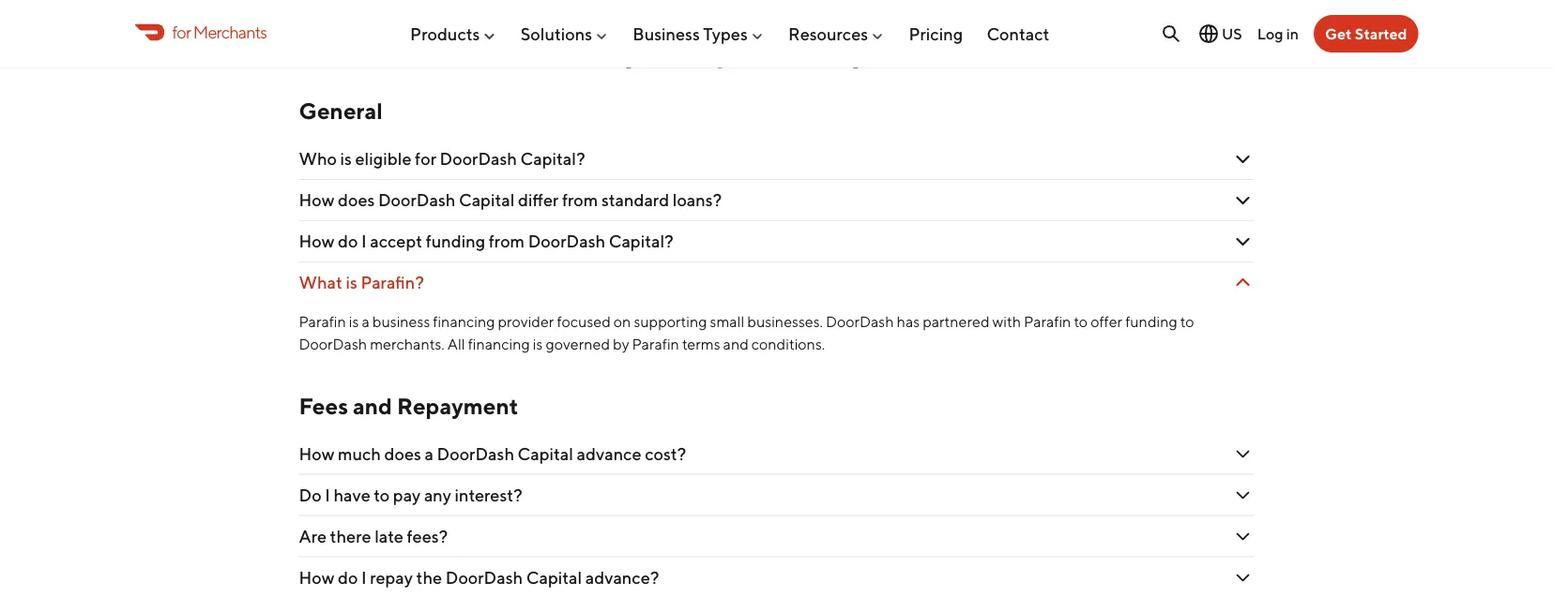 Task type: locate. For each thing, give the bounding box(es) containing it.
4 chevron down image from the top
[[1232, 567, 1254, 590]]

doordash down differ
[[528, 232, 605, 252]]

the
[[416, 568, 442, 589]]

resources
[[788, 24, 868, 44]]

2 horizontal spatial parafin
[[1024, 313, 1071, 331]]

funding right "accept"
[[426, 232, 485, 252]]

to right offer
[[1180, 313, 1194, 331]]

for right eligible
[[415, 149, 436, 169]]

0 horizontal spatial capital?
[[520, 149, 585, 169]]

how down are
[[299, 568, 334, 589]]

to left pay
[[374, 486, 390, 506]]

1 vertical spatial capital
[[518, 445, 573, 465]]

loans?
[[673, 191, 722, 211]]

i left "accept"
[[361, 232, 367, 252]]

2 chevron down image from the top
[[1232, 231, 1254, 253]]

0 horizontal spatial to
[[374, 486, 390, 506]]

2 how from the top
[[299, 232, 334, 252]]

for
[[172, 22, 191, 42], [415, 149, 436, 169]]

capital up how do i accept funding from doordash capital?
[[459, 191, 515, 211]]

there
[[330, 527, 371, 547]]

how up do
[[299, 445, 334, 465]]

is for eligible
[[340, 149, 352, 169]]

does up pay
[[384, 445, 421, 465]]

0 horizontal spatial parafin
[[299, 313, 346, 331]]

i
[[361, 232, 367, 252], [325, 486, 330, 506], [361, 568, 367, 589]]

is down provider
[[533, 336, 543, 354]]

i right do
[[325, 486, 330, 506]]

0 horizontal spatial a
[[362, 313, 370, 331]]

fees?
[[407, 527, 448, 547]]

products
[[410, 24, 480, 44]]

1 vertical spatial does
[[384, 445, 421, 465]]

a up 'any'
[[425, 445, 434, 465]]

cost?
[[645, 445, 686, 465]]

do for repay
[[338, 568, 358, 589]]

a
[[362, 313, 370, 331], [425, 445, 434, 465]]

is for a
[[349, 313, 359, 331]]

2 do from the top
[[338, 568, 358, 589]]

1 horizontal spatial does
[[384, 445, 421, 465]]

who
[[299, 149, 337, 169]]

funding
[[426, 232, 485, 252], [1125, 313, 1178, 331]]

does down eligible
[[338, 191, 375, 211]]

0 vertical spatial capital?
[[520, 149, 585, 169]]

funding right offer
[[1125, 313, 1178, 331]]

2 chevron down image from the top
[[1232, 272, 1254, 295]]

from for differ
[[562, 191, 598, 211]]

do i have to pay any interest?
[[299, 486, 523, 506]]

how up what
[[299, 232, 334, 252]]

capital
[[459, 191, 515, 211], [518, 445, 573, 465], [526, 568, 582, 589]]

a left business
[[362, 313, 370, 331]]

is
[[340, 149, 352, 169], [346, 273, 357, 293], [349, 313, 359, 331], [533, 336, 543, 354]]

0 horizontal spatial and
[[353, 393, 392, 420]]

governed
[[546, 336, 610, 354]]

terms
[[682, 336, 720, 354]]

interest?
[[455, 486, 523, 506]]

get started button
[[1314, 15, 1419, 53]]

capital left advance?
[[526, 568, 582, 589]]

doordash left has
[[826, 313, 894, 331]]

financing up all
[[433, 313, 495, 331]]

1 how from the top
[[299, 191, 334, 211]]

and down small
[[723, 336, 749, 354]]

us
[[1222, 25, 1242, 43]]

on
[[614, 313, 631, 331]]

1 chevron down image from the top
[[1232, 190, 1254, 212]]

how down who
[[299, 191, 334, 211]]

is right who
[[340, 149, 352, 169]]

how for how much does a doordash capital advance cost?
[[299, 445, 334, 465]]

1 vertical spatial from
[[489, 232, 525, 252]]

0 vertical spatial a
[[362, 313, 370, 331]]

capital?
[[520, 149, 585, 169], [609, 232, 674, 252]]

1 horizontal spatial to
[[1074, 313, 1088, 331]]

0 vertical spatial does
[[338, 191, 375, 211]]

any
[[424, 486, 451, 506]]

1 horizontal spatial capital?
[[609, 232, 674, 252]]

i left repay
[[361, 568, 367, 589]]

capital? down standard
[[609, 232, 674, 252]]

capital? up differ
[[520, 149, 585, 169]]

chevron down image for to
[[1232, 485, 1254, 507]]

accept
[[370, 232, 422, 252]]

focused
[[557, 313, 611, 331]]

from right differ
[[562, 191, 598, 211]]

parafin right the with
[[1024, 313, 1071, 331]]

1 do from the top
[[338, 232, 358, 252]]

how much does a doordash capital advance cost?
[[299, 445, 686, 465]]

chevron down image
[[1232, 148, 1254, 171], [1232, 272, 1254, 295], [1232, 485, 1254, 507], [1232, 526, 1254, 549]]

0 vertical spatial i
[[361, 232, 367, 252]]

and
[[723, 336, 749, 354], [353, 393, 392, 420]]

how does doordash capital differ from standard loans?
[[299, 191, 722, 211]]

doordash up 'how does doordash capital differ from standard loans?'
[[440, 149, 517, 169]]

with
[[993, 313, 1021, 331]]

1 horizontal spatial for
[[415, 149, 436, 169]]

chevron down image for cost?
[[1232, 444, 1254, 466]]

1 horizontal spatial from
[[562, 191, 598, 211]]

is right what
[[346, 273, 357, 293]]

differ
[[518, 191, 559, 211]]

to left offer
[[1074, 313, 1088, 331]]

business types
[[633, 24, 748, 44]]

what is parafin?
[[299, 273, 424, 293]]

2 vertical spatial i
[[361, 568, 367, 589]]

in
[[1286, 25, 1299, 43]]

capital left the advance at the bottom of the page
[[518, 445, 573, 465]]

from down 'how does doordash capital differ from standard loans?'
[[489, 232, 525, 252]]

4 how from the top
[[299, 568, 334, 589]]

do down there
[[338, 568, 358, 589]]

businesses.
[[747, 313, 823, 331]]

do up what is parafin?
[[338, 232, 358, 252]]

3 chevron down image from the top
[[1232, 444, 1254, 466]]

started
[[1355, 25, 1407, 43]]

get started
[[1325, 25, 1407, 43]]

and inside parafin is a business financing provider focused on supporting small businesses. doordash has partnered with parafin to offer funding to doordash merchants. all financing is governed by parafin terms and conditions.
[[723, 336, 749, 354]]

for left merchants
[[172, 22, 191, 42]]

frequently
[[560, 29, 734, 69]]

4 chevron down image from the top
[[1232, 526, 1254, 549]]

do
[[338, 232, 358, 252], [338, 568, 358, 589]]

log
[[1257, 25, 1283, 43]]

1 vertical spatial for
[[415, 149, 436, 169]]

how
[[299, 191, 334, 211], [299, 232, 334, 252], [299, 445, 334, 465], [299, 568, 334, 589]]

1 horizontal spatial funding
[[1125, 313, 1178, 331]]

supporting
[[634, 313, 707, 331]]

pricing
[[909, 24, 963, 44]]

doordash
[[440, 149, 517, 169], [378, 191, 456, 211], [528, 232, 605, 252], [826, 313, 894, 331], [299, 336, 367, 354], [437, 445, 514, 465], [446, 568, 523, 589]]

from
[[562, 191, 598, 211], [489, 232, 525, 252]]

2 horizontal spatial to
[[1180, 313, 1194, 331]]

3 how from the top
[[299, 445, 334, 465]]

merchants.
[[370, 336, 445, 354]]

0 vertical spatial funding
[[426, 232, 485, 252]]

financing down provider
[[468, 336, 530, 354]]

parafin down what
[[299, 313, 346, 331]]

has
[[897, 313, 920, 331]]

3 chevron down image from the top
[[1232, 485, 1254, 507]]

0 horizontal spatial does
[[338, 191, 375, 211]]

0 vertical spatial and
[[723, 336, 749, 354]]

fees and repayment
[[299, 393, 518, 420]]

1 vertical spatial funding
[[1125, 313, 1178, 331]]

fees
[[299, 393, 348, 420]]

1 vertical spatial do
[[338, 568, 358, 589]]

0 horizontal spatial from
[[489, 232, 525, 252]]

1 chevron down image from the top
[[1232, 148, 1254, 171]]

1 horizontal spatial a
[[425, 445, 434, 465]]

is down what is parafin?
[[349, 313, 359, 331]]

chevron down image
[[1232, 190, 1254, 212], [1232, 231, 1254, 253], [1232, 444, 1254, 466], [1232, 567, 1254, 590]]

1 horizontal spatial and
[[723, 336, 749, 354]]

parafin
[[299, 313, 346, 331], [1024, 313, 1071, 331], [632, 336, 679, 354]]

and right the fees
[[353, 393, 392, 420]]

financing
[[433, 313, 495, 331], [468, 336, 530, 354]]

all
[[447, 336, 465, 354]]

0 vertical spatial for
[[172, 22, 191, 42]]

to
[[1074, 313, 1088, 331], [1180, 313, 1194, 331], [374, 486, 390, 506]]

0 vertical spatial from
[[562, 191, 598, 211]]

parafin down supporting
[[632, 336, 679, 354]]

0 vertical spatial do
[[338, 232, 358, 252]]

are there late fees?
[[299, 527, 451, 547]]

does
[[338, 191, 375, 211], [384, 445, 421, 465]]



Task type: describe. For each thing, give the bounding box(es) containing it.
business
[[633, 24, 700, 44]]

general
[[299, 98, 383, 125]]

small
[[710, 313, 745, 331]]

do for accept
[[338, 232, 358, 252]]

are
[[299, 527, 327, 547]]

how for how does doordash capital differ from standard loans?
[[299, 191, 334, 211]]

chevron down image for advance?
[[1232, 567, 1254, 590]]

i for repay
[[361, 568, 367, 589]]

conditions.
[[752, 336, 825, 354]]

partnered
[[923, 313, 990, 331]]

how for how do i repay the doordash capital advance?
[[299, 568, 334, 589]]

chevron down image for fees?
[[1232, 526, 1254, 549]]

offer
[[1091, 313, 1123, 331]]

chevron down image for for
[[1232, 148, 1254, 171]]

advance?
[[585, 568, 659, 589]]

solutions
[[521, 24, 592, 44]]

1 horizontal spatial parafin
[[632, 336, 679, 354]]

who is eligible for doordash capital?
[[299, 149, 585, 169]]

solutions link
[[521, 16, 609, 51]]

from for funding
[[489, 232, 525, 252]]

questions
[[839, 29, 994, 69]]

for merchants link
[[135, 20, 267, 45]]

merchants
[[193, 22, 267, 42]]

pay
[[393, 486, 421, 506]]

globe line image
[[1198, 23, 1220, 45]]

chevron down image for capital?
[[1232, 231, 1254, 253]]

0 vertical spatial financing
[[433, 313, 495, 331]]

frequently asked questions
[[560, 29, 994, 69]]

1 vertical spatial financing
[[468, 336, 530, 354]]

1 vertical spatial and
[[353, 393, 392, 420]]

i for accept
[[361, 232, 367, 252]]

repay
[[370, 568, 413, 589]]

for merchants
[[172, 22, 267, 42]]

funding inside parafin is a business financing provider focused on supporting small businesses. doordash has partnered with parafin to offer funding to doordash merchants. all financing is governed by parafin terms and conditions.
[[1125, 313, 1178, 331]]

chevron down image for loans?
[[1232, 190, 1254, 212]]

how do i repay the doordash capital advance?
[[299, 568, 659, 589]]

0 vertical spatial capital
[[459, 191, 515, 211]]

is for parafin?
[[346, 273, 357, 293]]

2 vertical spatial capital
[[526, 568, 582, 589]]

1 vertical spatial capital?
[[609, 232, 674, 252]]

what
[[299, 273, 342, 293]]

get
[[1325, 25, 1352, 43]]

log in
[[1257, 25, 1299, 43]]

advance
[[577, 445, 642, 465]]

doordash up interest?
[[437, 445, 514, 465]]

parafin is a business financing provider focused on supporting small businesses. doordash has partnered with parafin to offer funding to doordash merchants. all financing is governed by parafin terms and conditions.
[[299, 313, 1194, 354]]

pricing link
[[909, 16, 963, 51]]

repayment
[[397, 393, 518, 420]]

how do i accept funding from doordash capital?
[[299, 232, 674, 252]]

1 vertical spatial i
[[325, 486, 330, 506]]

log in link
[[1257, 25, 1299, 43]]

provider
[[498, 313, 554, 331]]

business types link
[[633, 16, 765, 51]]

a inside parafin is a business financing provider focused on supporting small businesses. doordash has partnered with parafin to offer funding to doordash merchants. all financing is governed by parafin terms and conditions.
[[362, 313, 370, 331]]

late
[[375, 527, 403, 547]]

eligible
[[355, 149, 412, 169]]

how for how do i accept funding from doordash capital?
[[299, 232, 334, 252]]

contact link
[[987, 16, 1050, 51]]

doordash up "accept"
[[378, 191, 456, 211]]

have
[[334, 486, 370, 506]]

1 vertical spatial a
[[425, 445, 434, 465]]

parafin?
[[361, 273, 424, 293]]

much
[[338, 445, 381, 465]]

doordash up the fees
[[299, 336, 367, 354]]

0 horizontal spatial funding
[[426, 232, 485, 252]]

by
[[613, 336, 629, 354]]

standard
[[601, 191, 669, 211]]

doordash right the
[[446, 568, 523, 589]]

business
[[372, 313, 430, 331]]

asked
[[740, 29, 833, 69]]

do
[[299, 486, 322, 506]]

contact
[[987, 24, 1050, 44]]

resources link
[[788, 16, 885, 51]]

types
[[703, 24, 748, 44]]

0 horizontal spatial for
[[172, 22, 191, 42]]

products link
[[410, 16, 497, 51]]



Task type: vqa. For each thing, say whether or not it's contained in the screenshot.
THE MERCHANTS at the left top
yes



